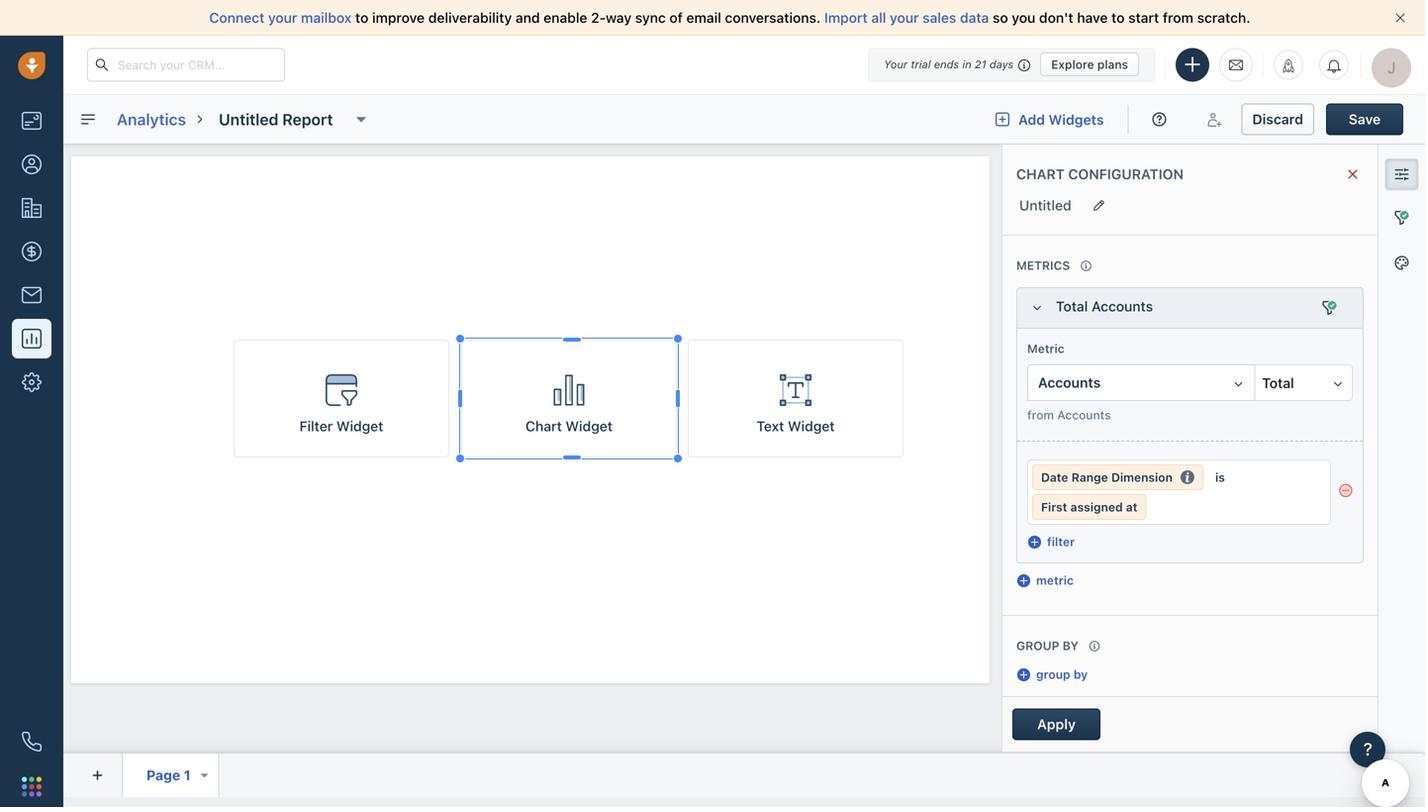 Task type: locate. For each thing, give the bounding box(es) containing it.
you
[[1012, 9, 1036, 26]]

sync
[[636, 9, 666, 26]]

phone image
[[22, 732, 42, 752]]

conversations.
[[725, 9, 821, 26]]

in
[[963, 58, 972, 71]]

explore
[[1052, 57, 1095, 71]]

your
[[884, 58, 908, 71]]

to left start
[[1112, 9, 1125, 26]]

your right all
[[890, 9, 919, 26]]

ends
[[935, 58, 960, 71]]

1 horizontal spatial your
[[890, 9, 919, 26]]

1 horizontal spatial to
[[1112, 9, 1125, 26]]

import all your sales data link
[[825, 9, 993, 26]]

so
[[993, 9, 1009, 26]]

to
[[356, 9, 369, 26], [1112, 9, 1125, 26]]

2 your from the left
[[890, 9, 919, 26]]

Search your CRM... text field
[[87, 48, 285, 82]]

to right mailbox
[[356, 9, 369, 26]]

your left mailbox
[[268, 9, 297, 26]]

and
[[516, 9, 540, 26]]

your trial ends in 21 days
[[884, 58, 1014, 71]]

improve
[[372, 9, 425, 26]]

your
[[268, 9, 297, 26], [890, 9, 919, 26]]

2-
[[591, 9, 606, 26]]

don't
[[1040, 9, 1074, 26]]

1 your from the left
[[268, 9, 297, 26]]

plans
[[1098, 57, 1129, 71]]

data
[[961, 9, 990, 26]]

enable
[[544, 9, 588, 26]]

send email image
[[1230, 57, 1244, 73]]

connect your mailbox link
[[209, 9, 356, 26]]

0 horizontal spatial to
[[356, 9, 369, 26]]

mailbox
[[301, 9, 352, 26]]

of
[[670, 9, 683, 26]]

0 horizontal spatial your
[[268, 9, 297, 26]]

connect your mailbox to improve deliverability and enable 2-way sync of email conversations. import all your sales data so you don't have to start from scratch.
[[209, 9, 1251, 26]]

explore plans
[[1052, 57, 1129, 71]]

freshworks switcher image
[[22, 777, 42, 796]]



Task type: describe. For each thing, give the bounding box(es) containing it.
1 to from the left
[[356, 9, 369, 26]]

import
[[825, 9, 868, 26]]

what's new image
[[1282, 59, 1296, 73]]

email
[[687, 9, 722, 26]]

close image
[[1396, 13, 1406, 23]]

all
[[872, 9, 887, 26]]

from
[[1163, 9, 1194, 26]]

2 to from the left
[[1112, 9, 1125, 26]]

explore plans link
[[1041, 52, 1140, 76]]

days
[[990, 58, 1014, 71]]

scratch.
[[1198, 9, 1251, 26]]

trial
[[911, 58, 931, 71]]

way
[[606, 9, 632, 26]]

have
[[1078, 9, 1109, 26]]

deliverability
[[429, 9, 512, 26]]

sales
[[923, 9, 957, 26]]

connect
[[209, 9, 265, 26]]

21
[[975, 58, 987, 71]]

phone element
[[12, 722, 51, 762]]

start
[[1129, 9, 1160, 26]]



Task type: vqa. For each thing, say whether or not it's contained in the screenshot.
Connect Your Mailbox To Improve Deliverability And Enable 2-Way Sync Of Email Conversations. Import All Your Sales Data So You Don'T Have To Start From Scratch.
yes



